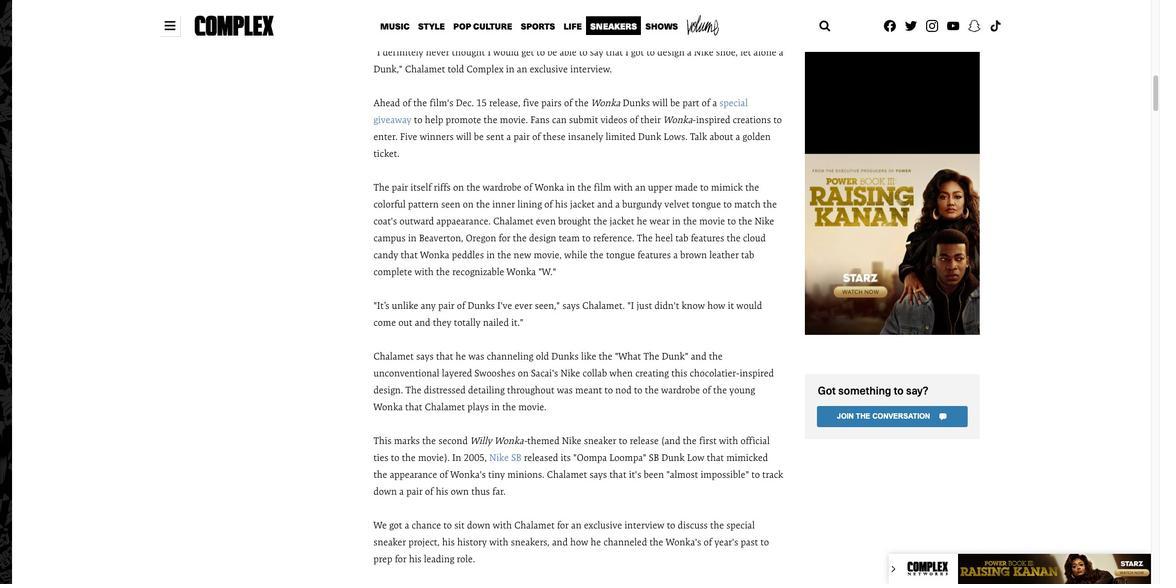 Task type: describe. For each thing, give the bounding box(es) containing it.
colorful
[[374, 198, 406, 210]]

year's
[[715, 535, 739, 548]]

themed nike sneaker to release (and the first with official ties to the movie). in 2005,
[[374, 434, 770, 464]]

wonka-
[[495, 434, 528, 447]]

the up the 'creating'
[[644, 350, 660, 362]]

ties
[[374, 451, 389, 464]]

dec.
[[456, 96, 474, 109]]

to left say
[[579, 46, 588, 58]]

to right team
[[583, 231, 591, 244]]

videos
[[601, 113, 628, 126]]

the up year's
[[711, 519, 724, 531]]

impossible"
[[701, 468, 750, 481]]

inspired inside -inspired creations to enter. five winners will be sent a pair of these insanely limited dunk lows. talk about a golden ticket.
[[697, 113, 731, 126]]

0 vertical spatial tongue
[[692, 198, 721, 210]]

1 sb from the left
[[512, 451, 522, 464]]

0 vertical spatial dunks
[[623, 96, 650, 109]]

a down complex volume link
[[687, 46, 692, 58]]

pop culture
[[454, 20, 513, 33]]

says inside chalamet says that he was channeling old dunks like the "what the dunk" and the unconventional layered swooshes on sacai's nike collab when creating this chocolatier-inspired design. the distressed detailing throughout was meant to nod to the wardrobe of the young wonka that chalamet plays in the movie.
[[416, 350, 434, 362]]

the up the low
[[683, 434, 697, 447]]

of up lining
[[524, 181, 533, 193]]

(and
[[662, 434, 681, 447]]

the left 'film's'
[[414, 96, 427, 109]]

a right sent
[[507, 130, 511, 143]]

the left heel
[[637, 231, 653, 244]]

discuss
[[678, 519, 708, 531]]

join
[[838, 412, 854, 421]]

0 vertical spatial tab
[[676, 231, 689, 244]]

to right the movie
[[728, 215, 737, 227]]

nike inside the pair itself riffs on the wardrobe of wonka in the film with an upper made to mimick the colorful pattern seen on the inner lining of his jacket and a burgundy velvet tongue to match the coat's outward appaearance. chalamet even brought the jacket he wear in the movie to the nike campus in beaverton, oregon for the design team to reference. the heel tab features the cloud candy that wonka peddles in the new movie, while the tongue features a brown leather tab complete with the recognizable wonka "w."
[[755, 215, 775, 227]]

sent
[[486, 130, 504, 143]]

"i definitely never thought i would get to be able to say that i got to design a nike shoe, let alone a dunk," chalamet told complex in an exclusive interview.
[[374, 46, 784, 75]]

design inside the pair itself riffs on the wardrobe of wonka in the film with an upper made to mimick the colorful pattern seen on the inner lining of his jacket and a burgundy velvet tongue to match the coat's outward appaearance. chalamet even brought the jacket he wear in the movie to the nike campus in beaverton, oregon for the design team to reference. the heel tab features the cloud candy that wonka peddles in the new movie, while the tongue features a brown leather tab complete with the recognizable wonka "w."
[[529, 231, 557, 244]]

their
[[641, 113, 661, 126]]

the down the 'creating'
[[645, 383, 659, 396]]

"i inside '"it's unlike any pair of dunks i've ever seen," says chalamet. "i just didn't know how it would come out and they totally nailed it."'
[[628, 299, 635, 312]]

conversation
[[873, 412, 931, 421]]

it
[[728, 299, 734, 312]]

brown
[[681, 248, 707, 261]]

nike sb link
[[490, 451, 522, 464]]

complex volume image
[[687, 15, 719, 35]]

special giveaway
[[374, 96, 748, 126]]

culture
[[473, 20, 513, 33]]

themed
[[528, 434, 560, 447]]

his right the by
[[472, 9, 485, 22]]

in right role
[[570, 9, 578, 22]]

the up chocolatier-
[[709, 350, 723, 362]]

shows link
[[642, 16, 683, 35]]

velvet
[[665, 198, 690, 210]]

to right get
[[537, 46, 545, 58]]

search icon image
[[817, 17, 834, 34]]

second
[[439, 434, 468, 447]]

it."
[[512, 316, 524, 329]]

oregon
[[466, 231, 497, 244]]

2 i from the left
[[626, 46, 629, 58]]

mimick
[[712, 181, 743, 193]]

the down the marks
[[402, 451, 416, 464]]

of down movie).
[[440, 468, 448, 481]]

young
[[730, 383, 756, 396]]

the up sent
[[484, 113, 498, 126]]

1 vertical spatial on
[[463, 198, 474, 210]]

chalamet down distressed
[[425, 400, 465, 413]]

1 horizontal spatial features
[[691, 231, 725, 244]]

for inside the pair itself riffs on the wardrobe of wonka in the film with an upper made to mimick the colorful pattern seen on the inner lining of his jacket and a burgundy velvet tongue to match the coat's outward appaearance. chalamet even brought the jacket he wear in the movie to the nike campus in beaverton, oregon for the design team to reference. the heel tab features the cloud candy that wonka peddles in the new movie, while the tongue features a brown leather tab complete with the recognizable wonka "w."
[[499, 231, 511, 244]]

alone
[[754, 46, 777, 58]]

leading
[[424, 552, 455, 565]]

meant
[[576, 383, 602, 396]]

old inside chalamet says that he was channeling old dunks like the "what the dunk" and the unconventional layered swooshes on sacai's nike collab when creating this chocolatier-inspired design. the distressed detailing throughout was meant to nod to the wardrobe of the young wonka that chalamet plays in the movie.
[[536, 350, 549, 362]]

0 horizontal spatial features
[[638, 248, 671, 261]]

0 vertical spatial inspired
[[423, 9, 458, 22]]

sports link
[[517, 16, 560, 35]]

the up movie).
[[422, 434, 436, 447]]

with right film
[[614, 181, 633, 193]]

the down interview at the right
[[650, 535, 664, 548]]

in left disbelief.
[[723, 9, 732, 22]]

and inside '"it's unlike any pair of dunks i've ever seen," says chalamet. "i just didn't know how it would come out and they totally nailed it."'
[[415, 316, 431, 329]]

facebook navigation icon link
[[882, 17, 899, 34]]

enter.
[[374, 130, 398, 143]]

hamburger menu button
[[160, 15, 180, 36]]

to inside -inspired creations to enter. five winners will be sent a pair of these insanely limited dunk lows. talk about a golden ticket.
[[774, 113, 782, 126]]

to left discuss
[[667, 519, 676, 531]]

to left 'nod'
[[605, 383, 613, 396]]

chalamet says that he was channeling old dunks like the "what the dunk" and the unconventional layered swooshes on sacai's nike collab when creating this chocolatier-inspired design. the distressed detailing throughout was meant to nod to the wardrobe of the young wonka that chalamet plays in the movie.
[[374, 350, 774, 413]]

released
[[524, 451, 559, 464]]

wonka's inside we got a chance to sit down with chalamet for an exclusive interview to discuss the special sneaker project, his history with sneakers, and how he channeled the wonka's of year's past to prep for his leading role.
[[666, 535, 702, 548]]

his inside the released its "oompa loompa" sb dunk low that mimicked the appearance of wonka's tiny minions. chalamet says that it's been "almost impossible" to track down a pair of his own thus far.
[[436, 485, 449, 497]]

the down match
[[739, 215, 753, 227]]

to left sit
[[444, 519, 452, 531]]

0 vertical spatial on
[[453, 181, 464, 193]]

1 horizontal spatial was
[[557, 383, 573, 396]]

with right complete
[[415, 265, 434, 278]]

0 vertical spatial was
[[705, 9, 721, 22]]

the right like at the right of the page
[[599, 350, 613, 362]]

help
[[425, 113, 444, 126]]

ever
[[515, 299, 533, 312]]

complex volume link
[[683, 15, 723, 41]]

youtube navigation icon link
[[945, 17, 962, 34]]

an inside "i definitely never thought i would get to be able to say that i got to design a nike shoe, let alone a dunk," chalamet told complex in an exclusive interview.
[[517, 62, 528, 75]]

to right ties
[[391, 451, 400, 464]]

how inside '"it's unlike any pair of dunks i've ever seen," says chalamet. "i just didn't know how it would come out and they totally nailed it."'
[[708, 299, 726, 312]]

says inside '"it's unlike any pair of dunks i've ever seen," says chalamet. "i just didn't know how it would come out and they totally nailed it."'
[[563, 299, 580, 312]]

track
[[763, 468, 784, 481]]

life link
[[560, 16, 586, 35]]

been
[[644, 468, 664, 481]]

sneaker inside themed nike sneaker to release (and the first with official ties to the movie). in 2005,
[[584, 434, 617, 447]]

the down throughout
[[503, 400, 516, 413]]

to up loompa"
[[619, 434, 628, 447]]

instagram page image
[[924, 17, 941, 34]]

shows
[[646, 20, 679, 33]]

minions.
[[508, 468, 545, 481]]

we
[[374, 519, 387, 531]]

a right alone
[[779, 46, 784, 58]]

wear
[[650, 215, 670, 227]]

a right part
[[713, 96, 718, 109]]

his down project,
[[409, 552, 422, 565]]

the inside the released its "oompa loompa" sb dunk low that mimicked the appearance of wonka's tiny minions. chalamet says that it's been "almost impossible" to track down a pair of his own thus far.
[[374, 468, 388, 481]]

of right part
[[702, 96, 711, 109]]

of up even
[[545, 198, 553, 210]]

layered
[[442, 367, 472, 379]]

ahead of the film's dec. 15 release, five pairs of the wonka dunks will be part of a
[[374, 96, 720, 109]]

chalamet inside we got a chance to sit down with chalamet for an exclusive interview to discuss the special sneaker project, his history with sneakers, and how he channeled the wonka's of year's past to prep for his leading role.
[[515, 519, 555, 531]]

the down beaverton,
[[436, 265, 450, 278]]

the up new
[[513, 231, 527, 244]]

cloud
[[743, 231, 766, 244]]

thought
[[452, 46, 485, 58]]

with up sneakers,
[[493, 519, 512, 531]]

snapchat page image
[[966, 17, 983, 34]]

of inside '"it's unlike any pair of dunks i've ever seen," says chalamet. "i just didn't know how it would come out and they totally nailed it."'
[[457, 299, 466, 312]]

new
[[514, 248, 532, 261]]

to right past
[[761, 535, 769, 548]]

of right the 'ahead'
[[403, 96, 411, 109]]

loompa"
[[610, 451, 647, 464]]

a left the burgundy
[[616, 198, 620, 210]]

to down shows
[[647, 46, 655, 58]]

-inspired creations to enter. five winners will be sent a pair of these insanely limited dunk lows. talk about a golden ticket.
[[374, 113, 782, 160]]

film's
[[430, 96, 454, 109]]

in down oregon at the top left
[[487, 248, 495, 261]]

2 vertical spatial for
[[395, 552, 407, 565]]

youtube channel image
[[945, 17, 962, 34]]

the up leather at the top right of page
[[727, 231, 741, 244]]

upcoming
[[487, 9, 529, 22]]

special inside special giveaway
[[720, 96, 748, 109]]

these
[[543, 130, 566, 143]]

throughout
[[507, 383, 555, 396]]

the right while
[[590, 248, 604, 261]]

1 vertical spatial advertisement region
[[959, 554, 1152, 584]]

instagram navigation icon link
[[924, 17, 941, 34]]

of left their
[[630, 113, 639, 126]]

that inside "i definitely never thought i would get to be able to say that i got to design a nike shoe, let alone a dunk," chalamet told complex in an exclusive interview.
[[606, 46, 623, 58]]

twitter page image
[[903, 17, 920, 34]]

made
[[675, 181, 698, 193]]

the left inner
[[476, 198, 490, 210]]

be for to
[[548, 46, 558, 58]]

film
[[594, 181, 612, 193]]

1 vertical spatial for
[[557, 519, 569, 531]]

unlike
[[392, 299, 419, 312]]

down inside the released its "oompa loompa" sb dunk low that mimicked the appearance of wonka's tiny minions. chalamet says that it's been "almost impossible" to track down a pair of his own thus far.
[[374, 485, 397, 497]]

coat's
[[374, 215, 397, 227]]

2 horizontal spatial be
[[671, 96, 680, 109]]

the left 27-
[[638, 9, 652, 22]]

chalamet up unconventional
[[374, 350, 414, 362]]

the right match
[[764, 198, 777, 210]]

didn't
[[655, 299, 680, 312]]

the up colorful
[[374, 181, 390, 193]]

would inside '"it's unlike any pair of dunks i've ever seen," says chalamet. "i just didn't know how it would come out and they totally nailed it."'
[[737, 299, 763, 312]]

unconventional
[[374, 367, 440, 379]]

his up leading
[[442, 535, 455, 548]]

sacai's
[[531, 367, 559, 379]]

and inside the pair itself riffs on the wardrobe of wonka in the film with an upper made to mimick the colorful pattern seen on the inner lining of his jacket and a burgundy velvet tongue to match the coat's outward appaearance. chalamet even brought the jacket he wear in the movie to the nike campus in beaverton, oregon for the design team to reference. the heel tab features the cloud candy that wonka peddles in the new movie, while the tongue features a brown leather tab complete with the recognizable wonka "w."
[[598, 198, 613, 210]]

and inside chalamet says that he was channeling old dunks like the "what the dunk" and the unconventional layered swooshes on sacai's nike collab when creating this chocolatier-inspired design. the distressed detailing throughout was meant to nod to the wardrobe of the young wonka that chalamet plays in the movie.
[[691, 350, 707, 362]]

the up submit at the top
[[575, 96, 589, 109]]

beaverton,
[[419, 231, 464, 244]]

to right 'nod'
[[634, 383, 643, 396]]

in left film
[[567, 181, 575, 193]]

got inside we got a chance to sit down with chalamet for an exclusive interview to discuss the special sneaker project, his history with sneakers, and how he channeled the wonka's of year's past to prep for his leading role.
[[389, 519, 403, 531]]

to left help
[[414, 113, 423, 126]]

be for limited
[[474, 130, 484, 143]]

on inside chalamet says that he was channeling old dunks like the "what the dunk" and the unconventional layered swooshes on sacai's nike collab when creating this chocolatier-inspired design. the distressed detailing throughout was meant to nod to the wardrobe of the young wonka that chalamet plays in the movie.
[[518, 367, 529, 379]]

1 vertical spatial was
[[469, 350, 485, 362]]

join the conversation button
[[817, 406, 968, 427]]

that up layered
[[436, 350, 453, 362]]

riffs
[[434, 181, 451, 193]]

this
[[672, 367, 688, 379]]

its
[[561, 451, 571, 464]]

get
[[522, 46, 534, 58]]

a right "about"
[[736, 130, 741, 143]]

sneakers,
[[511, 535, 550, 548]]

role
[[551, 9, 567, 22]]

the up reference.
[[594, 215, 608, 227]]

project,
[[409, 535, 440, 548]]

that down first
[[707, 451, 724, 464]]

with inside themed nike sneaker to release (and the first with official ties to the movie). in 2005,
[[719, 434, 739, 447]]

wardrobe inside chalamet says that he was channeling old dunks like the "what the dunk" and the unconventional layered swooshes on sacai's nike collab when creating this chocolatier-inspired design. the distressed detailing throughout was meant to nod to the wardrobe of the young wonka that chalamet plays in the movie.
[[662, 383, 700, 396]]

dunks inside '"it's unlike any pair of dunks i've ever seen," says chalamet. "i just didn't know how it would come out and they totally nailed it."'
[[468, 299, 495, 312]]

pattern
[[408, 198, 439, 210]]

twitter navigation icon link
[[903, 17, 920, 34]]

0 vertical spatial old
[[689, 9, 702, 22]]

the right riffs
[[467, 181, 481, 193]]

facebook page image
[[882, 17, 899, 34]]

even
[[615, 9, 635, 22]]

a inside we got a chance to sit down with chalamet for an exclusive interview to discuss the special sneaker project, his history with sneakers, and how he channeled the wonka's of year's past to prep for his leading role.
[[405, 519, 410, 531]]

pop culture link
[[449, 16, 517, 35]]

complex main logo image
[[195, 15, 274, 36]]

seen
[[441, 198, 461, 210]]

in down 'outward'
[[408, 231, 417, 244]]

0 vertical spatial advertisement region
[[805, 52, 980, 335]]



Task type: locate. For each thing, give the bounding box(es) containing it.
0 horizontal spatial tongue
[[606, 248, 635, 261]]

pair right sent
[[514, 130, 530, 143]]

says up unconventional
[[416, 350, 434, 362]]

say
[[590, 46, 604, 58]]

1 horizontal spatial sb
[[649, 451, 659, 464]]

lows
[[399, 9, 421, 22]]

sneaker inside we got a chance to sit down with chalamet for an exclusive interview to discuss the special sneaker project, his history with sneakers, and how he channeled the wonka's of year's past to prep for his leading role.
[[374, 535, 406, 548]]

dunks inside chalamet says that he was channeling old dunks like the "what the dunk" and the unconventional layered swooshes on sacai's nike collab when creating this chocolatier-inspired design. the distressed detailing throughout was meant to nod to the wardrobe of the young wonka that chalamet plays in the movie.
[[552, 350, 579, 362]]

interview
[[625, 519, 665, 531]]

old right 27-
[[689, 9, 702, 22]]

1 horizontal spatial "i
[[628, 299, 635, 312]]

1 vertical spatial jacket
[[610, 215, 635, 227]]

channeled
[[604, 535, 648, 548]]

jacket up reference.
[[610, 215, 635, 227]]

the left new
[[498, 248, 512, 261]]

seen,"
[[535, 299, 560, 312]]

0 horizontal spatial for
[[395, 552, 407, 565]]

0 vertical spatial "i
[[374, 46, 381, 58]]

this marks the second willy wonka-
[[374, 434, 528, 447]]

1 horizontal spatial design
[[658, 46, 685, 58]]

0 horizontal spatial says
[[416, 350, 434, 362]]

2 horizontal spatial dunks
[[623, 96, 650, 109]]

features down the movie
[[691, 231, 725, 244]]

1 vertical spatial would
[[737, 299, 763, 312]]

creating
[[636, 367, 669, 379]]

dunks left like at the right of the page
[[552, 350, 579, 362]]

features down heel
[[638, 248, 671, 261]]

1 i from the left
[[488, 46, 491, 58]]

would inside "i definitely never thought i would get to be able to say that i got to design a nike shoe, let alone a dunk," chalamet told complex in an exclusive interview.
[[494, 46, 519, 58]]

in inside chalamet says that he was channeling old dunks like the "what the dunk" and the unconventional layered swooshes on sacai's nike collab when creating this chocolatier-inspired design. the distressed detailing throughout was meant to nod to the wardrobe of the young wonka that chalamet plays in the movie.
[[492, 400, 500, 413]]

his inside the pair itself riffs on the wardrobe of wonka in the film with an upper made to mimick the colorful pattern seen on the inner lining of his jacket and a burgundy velvet tongue to match the coat's outward appaearance. chalamet even brought the jacket he wear in the movie to the nike campus in beaverton, oregon for the design team to reference. the heel tab features the cloud candy that wonka peddles in the new movie, while the tongue features a brown leather tab complete with the recognizable wonka "w."
[[555, 198, 568, 210]]

was
[[705, 9, 721, 22], [469, 350, 485, 362], [557, 383, 573, 396]]

team
[[559, 231, 580, 244]]

0 horizontal spatial inspired
[[423, 9, 458, 22]]

to help promote the movie. fans can submit videos of their wonka
[[412, 113, 693, 126]]

sit
[[455, 519, 465, 531]]

nod
[[616, 383, 632, 396]]

how left it
[[708, 299, 726, 312]]

be left part
[[671, 96, 680, 109]]

1 vertical spatial sneaker
[[374, 535, 406, 548]]

and inside we got a chance to sit down with chalamet for an exclusive interview to discuss the special sneaker project, his history with sneakers, and how he channeled the wonka's of year's past to prep for his leading role.
[[552, 535, 568, 548]]

disbelief.
[[734, 9, 772, 22]]

0 horizontal spatial dunk
[[374, 9, 397, 22]]

wonka inside chalamet says that he was channeling old dunks like the "what the dunk" and the unconventional layered swooshes on sacai's nike collab when creating this chocolatier-inspired design. the distressed detailing throughout was meant to nod to the wardrobe of the young wonka that chalamet plays in the movie.
[[374, 400, 403, 413]]

1 horizontal spatial will
[[653, 96, 668, 109]]

0 horizontal spatial was
[[469, 350, 485, 362]]

special inside we got a chance to sit down with chalamet for an exclusive interview to discuss the special sneaker project, his history with sneakers, and how he channeled the wonka's of year's past to prep for his leading role.
[[727, 519, 755, 531]]

1 horizontal spatial jacket
[[610, 215, 635, 227]]

i up complex
[[488, 46, 491, 58]]

2 vertical spatial on
[[518, 367, 529, 379]]

1 horizontal spatial down
[[467, 519, 491, 531]]

tab right heel
[[676, 231, 689, 244]]

dunk lows inspired by his upcoming lead role in wonka . even the 27-year-old was in disbelief.
[[374, 9, 772, 22]]

got inside "i definitely never thought i would get to be able to say that i got to design a nike shoe, let alone a dunk," chalamet told complex in an exclusive interview.
[[631, 46, 645, 58]]

how
[[708, 299, 726, 312], [571, 535, 589, 548]]

dunk inside the released its "oompa loompa" sb dunk low that mimicked the appearance of wonka's tiny minions. chalamet says that it's been "almost impossible" to track down a pair of his own thus far.
[[662, 451, 685, 464]]

tiktok page image
[[987, 17, 1004, 34]]

that up the marks
[[405, 400, 423, 413]]

pairs
[[542, 96, 562, 109]]

low
[[688, 451, 705, 464]]

and right sneakers,
[[552, 535, 568, 548]]

1 vertical spatial inspired
[[697, 113, 731, 126]]

winners
[[420, 130, 454, 143]]

nike up its
[[562, 434, 582, 447]]

dunk inside -inspired creations to enter. five winners will be sent a pair of these insanely limited dunk lows. talk about a golden ticket.
[[639, 130, 662, 143]]

sb up been
[[649, 451, 659, 464]]

movie).
[[418, 451, 450, 464]]

channeling
[[487, 350, 534, 362]]

with right the history
[[490, 535, 509, 548]]

to right made
[[701, 181, 709, 193]]

chalamet
[[405, 62, 445, 75], [493, 215, 534, 227], [374, 350, 414, 362], [425, 400, 465, 413], [547, 468, 587, 481], [515, 519, 555, 531]]

0 vertical spatial says
[[563, 299, 580, 312]]

"it's
[[374, 299, 390, 312]]

part
[[683, 96, 700, 109]]

0 vertical spatial he
[[637, 215, 648, 227]]

shoe,
[[716, 46, 738, 58]]

of down chocolatier-
[[703, 383, 711, 396]]

be left able
[[548, 46, 558, 58]]

wonka's inside the released its "oompa loompa" sb dunk low that mimicked the appearance of wonka's tiny minions. chalamet says that it's been "almost impossible" to track down a pair of his own thus far.
[[451, 468, 486, 481]]

"w."
[[539, 265, 557, 278]]

sneakers
[[591, 20, 637, 33]]

pop
[[454, 20, 472, 33]]

1 horizontal spatial dunks
[[552, 350, 579, 362]]

pair inside the released its "oompa loompa" sb dunk low that mimicked the appearance of wonka's tiny minions. chalamet says that it's been "almost impossible" to track down a pair of his own thus far.
[[407, 485, 423, 497]]

0 vertical spatial wonka's
[[451, 468, 486, 481]]

27-
[[654, 9, 668, 22]]

to right creations
[[774, 113, 782, 126]]

2 horizontal spatial was
[[705, 9, 721, 22]]

appearance
[[390, 468, 437, 481]]

dunks up their
[[623, 96, 650, 109]]

by
[[460, 9, 470, 22]]

tiktok navigation icon link
[[987, 17, 1004, 34]]

the down unconventional
[[406, 383, 422, 396]]

chalamet down its
[[547, 468, 587, 481]]

would right it
[[737, 299, 763, 312]]

movie
[[700, 215, 726, 227]]

1 horizontal spatial sneaker
[[584, 434, 617, 447]]

0 horizontal spatial wardrobe
[[483, 181, 522, 193]]

1 vertical spatial tab
[[742, 248, 755, 261]]

to inside the released its "oompa loompa" sb dunk low that mimicked the appearance of wonka's tiny minions. chalamet says that it's been "almost impossible" to track down a pair of his own thus far.
[[752, 468, 760, 481]]

the
[[638, 9, 652, 22], [414, 96, 427, 109], [575, 96, 589, 109], [484, 113, 498, 126], [467, 181, 481, 193], [578, 181, 592, 193], [746, 181, 760, 193], [476, 198, 490, 210], [764, 198, 777, 210], [594, 215, 608, 227], [684, 215, 697, 227], [739, 215, 753, 227], [513, 231, 527, 244], [727, 231, 741, 244], [498, 248, 512, 261], [590, 248, 604, 261], [436, 265, 450, 278], [599, 350, 613, 362], [709, 350, 723, 362], [645, 383, 659, 396], [714, 383, 728, 396], [503, 400, 516, 413], [422, 434, 436, 447], [683, 434, 697, 447], [402, 451, 416, 464], [374, 468, 388, 481], [711, 519, 724, 531], [650, 535, 664, 548]]

lining
[[518, 198, 542, 210]]

1 horizontal spatial an
[[572, 519, 582, 531]]

for right oregon at the top left
[[499, 231, 511, 244]]

0 vertical spatial special
[[720, 96, 748, 109]]

golden
[[743, 130, 771, 143]]

an inside the pair itself riffs on the wardrobe of wonka in the film with an upper made to mimick the colorful pattern seen on the inner lining of his jacket and a burgundy velvet tongue to match the coat's outward appaearance. chalamet even brought the jacket he wear in the movie to the nike campus in beaverton, oregon for the design team to reference. the heel tab features the cloud candy that wonka peddles in the new movie, while the tongue features a brown leather tab complete with the recognizable wonka "w."
[[636, 181, 646, 193]]

be inside "i definitely never thought i would get to be able to say that i got to design a nike shoe, let alone a dunk," chalamet told complex in an exclusive interview.
[[548, 46, 558, 58]]

0 vertical spatial got
[[631, 46, 645, 58]]

1 vertical spatial features
[[638, 248, 671, 261]]

2 vertical spatial an
[[572, 519, 582, 531]]

a left brown
[[674, 248, 678, 261]]

never
[[426, 46, 450, 58]]

the down chocolatier-
[[714, 383, 728, 396]]

join the conversation
[[838, 412, 931, 421]]

his left own
[[436, 485, 449, 497]]

exclusive inside we got a chance to sit down with chalamet for an exclusive interview to discuss the special sneaker project, his history with sneakers, and how he channeled the wonka's of year's past to prep for his leading role.
[[584, 519, 622, 531]]

inspired inside chalamet says that he was channeling old dunks like the "what the dunk" and the unconventional layered swooshes on sacai's nike collab when creating this chocolatier-inspired design. the distressed detailing throughout was meant to nod to the wardrobe of the young wonka that chalamet plays in the movie.
[[740, 367, 774, 379]]

movie. down release,
[[500, 113, 528, 126]]

chalamet inside the pair itself riffs on the wardrobe of wonka in the film with an upper made to mimick the colorful pattern seen on the inner lining of his jacket and a burgundy velvet tongue to match the coat's outward appaearance. chalamet even brought the jacket he wear in the movie to the nike campus in beaverton, oregon for the design team to reference. the heel tab features the cloud candy that wonka peddles in the new movie, while the tongue features a brown leather tab complete with the recognizable wonka "w."
[[493, 215, 534, 227]]

says inside the released its "oompa loompa" sb dunk low that mimicked the appearance of wonka's tiny minions. chalamet says that it's been "almost impossible" to track down a pair of his own thus far.
[[590, 468, 607, 481]]

"what
[[615, 350, 641, 362]]

chalamet down inner
[[493, 215, 534, 227]]

inspired left the by
[[423, 9, 458, 22]]

0 vertical spatial for
[[499, 231, 511, 244]]

0 horizontal spatial sb
[[512, 451, 522, 464]]

he inside the pair itself riffs on the wardrobe of wonka in the film with an upper made to mimick the colorful pattern seen on the inner lining of his jacket and a burgundy velvet tongue to match the coat's outward appaearance. chalamet even brought the jacket he wear in the movie to the nike campus in beaverton, oregon for the design team to reference. the heel tab features the cloud candy that wonka peddles in the new movie, while the tongue features a brown leather tab complete with the recognizable wonka "w."
[[637, 215, 648, 227]]

0 horizontal spatial got
[[389, 519, 403, 531]]

campus
[[374, 231, 406, 244]]

any
[[421, 299, 436, 312]]

1 horizontal spatial got
[[631, 46, 645, 58]]

that right the candy
[[401, 248, 418, 261]]

an down get
[[517, 62, 528, 75]]

0 horizontal spatial jacket
[[570, 198, 595, 210]]

first
[[700, 434, 717, 447]]

let
[[741, 46, 752, 58]]

he inside chalamet says that he was channeling old dunks like the "what the dunk" and the unconventional layered swooshes on sacai's nike collab when creating this chocolatier-inspired design. the distressed detailing throughout was meant to nod to the wardrobe of the young wonka that chalamet plays in the movie.
[[456, 350, 466, 362]]

chalamet inside the released its "oompa loompa" sb dunk low that mimicked the appearance of wonka's tiny minions. chalamet says that it's been "almost impossible" to track down a pair of his own thus far.
[[547, 468, 587, 481]]

nike inside "i definitely never thought i would get to be able to say that i got to design a nike shoe, let alone a dunk," chalamet told complex in an exclusive interview.
[[694, 46, 714, 58]]

movie. inside chalamet says that he was channeling old dunks like the "what the dunk" and the unconventional layered swooshes on sacai's nike collab when creating this chocolatier-inspired design. the distressed detailing throughout was meant to nod to the wardrobe of the young wonka that chalamet plays in the movie.
[[519, 400, 547, 413]]

inspired up "about"
[[697, 113, 731, 126]]

exclusive inside "i definitely never thought i would get to be able to say that i got to design a nike shoe, let alone a dunk," chalamet told complex in an exclusive interview.
[[530, 62, 568, 75]]

1 horizontal spatial how
[[708, 299, 726, 312]]

dunk down their
[[639, 130, 662, 143]]

that left 'it's'
[[610, 468, 627, 481]]

appaearance.
[[437, 215, 491, 227]]

to down mimick on the top of the page
[[724, 198, 732, 210]]

of up totally
[[457, 299, 466, 312]]

marks
[[394, 434, 420, 447]]

peddles
[[452, 248, 484, 261]]

chalamet down never
[[405, 62, 445, 75]]

advertisement region
[[805, 52, 980, 335], [959, 554, 1152, 584]]

chalamet.
[[583, 299, 625, 312]]

"i up dunk,"
[[374, 46, 381, 58]]

got down sneakers
[[631, 46, 645, 58]]

pair down appearance
[[407, 485, 423, 497]]

of inside chalamet says that he was channeling old dunks like the "what the dunk" and the unconventional layered swooshes on sacai's nike collab when creating this chocolatier-inspired design. the distressed detailing throughout was meant to nod to the wardrobe of the young wonka that chalamet plays in the movie.
[[703, 383, 711, 396]]

that right say
[[606, 46, 623, 58]]

sb down the wonka-
[[512, 451, 522, 464]]

the
[[374, 181, 390, 193], [637, 231, 653, 244], [644, 350, 660, 362], [406, 383, 422, 396]]

1 horizontal spatial for
[[499, 231, 511, 244]]

leather
[[710, 248, 739, 261]]

0 horizontal spatial would
[[494, 46, 519, 58]]

1 vertical spatial how
[[571, 535, 589, 548]]

pair inside -inspired creations to enter. five winners will be sent a pair of these insanely limited dunk lows. talk about a golden ticket.
[[514, 130, 530, 143]]

2 horizontal spatial for
[[557, 519, 569, 531]]

"oompa
[[574, 451, 607, 464]]

dunk down (and
[[662, 451, 685, 464]]

nike inside themed nike sneaker to release (and the first with official ties to the movie). in 2005,
[[562, 434, 582, 447]]

0 vertical spatial an
[[517, 62, 528, 75]]

2 vertical spatial dunk
[[662, 451, 685, 464]]

a inside the released its "oompa loompa" sb dunk low that mimicked the appearance of wonka's tiny minions. chalamet says that it's been "almost impossible" to track down a pair of his own thus far.
[[400, 485, 404, 497]]

music link
[[376, 16, 414, 35]]

a down appearance
[[400, 485, 404, 497]]

in right wear
[[673, 215, 681, 227]]

will inside -inspired creations to enter. five winners will be sent a pair of these insanely limited dunk lows. talk about a golden ticket.
[[456, 130, 472, 143]]

design.
[[374, 383, 403, 396]]

prep
[[374, 552, 393, 565]]

2 horizontal spatial inspired
[[740, 367, 774, 379]]

nike left collab
[[561, 367, 581, 379]]

0 vertical spatial wardrobe
[[483, 181, 522, 193]]

1 horizontal spatial would
[[737, 299, 763, 312]]

he inside we got a chance to sit down with chalamet for an exclusive interview to discuss the special sneaker project, his history with sneakers, and how he channeled the wonka's of year's past to prep for his leading role.
[[591, 535, 601, 548]]

role.
[[457, 552, 475, 565]]

2 vertical spatial dunks
[[552, 350, 579, 362]]

0 vertical spatial jacket
[[570, 198, 595, 210]]

0 horizontal spatial be
[[474, 130, 484, 143]]

0 vertical spatial features
[[691, 231, 725, 244]]

and down film
[[598, 198, 613, 210]]

inner
[[493, 198, 515, 210]]

0 horizontal spatial he
[[456, 350, 466, 362]]

2 vertical spatial was
[[557, 383, 573, 396]]

movie.
[[500, 113, 528, 126], [519, 400, 547, 413]]

on right riffs
[[453, 181, 464, 193]]

0 vertical spatial exclusive
[[530, 62, 568, 75]]

.
[[610, 9, 612, 22]]

"i inside "i definitely never thought i would get to be able to say that i got to design a nike shoe, let alone a dunk," chalamet told complex in an exclusive interview.
[[374, 46, 381, 58]]

lows.
[[664, 130, 688, 143]]

1 horizontal spatial old
[[689, 9, 702, 22]]

2 sb from the left
[[649, 451, 659, 464]]

1 vertical spatial will
[[456, 130, 472, 143]]

dunk,"
[[374, 62, 403, 75]]

of
[[403, 96, 411, 109], [564, 96, 573, 109], [702, 96, 711, 109], [630, 113, 639, 126], [533, 130, 541, 143], [524, 181, 533, 193], [545, 198, 553, 210], [457, 299, 466, 312], [703, 383, 711, 396], [440, 468, 448, 481], [425, 485, 434, 497], [704, 535, 713, 548]]

1 horizontal spatial wonka's
[[666, 535, 702, 548]]

in inside "i definitely never thought i would get to be able to say that i got to design a nike shoe, let alone a dunk," chalamet told complex in an exclusive interview.
[[506, 62, 515, 75]]

nike up cloud
[[755, 215, 775, 227]]

1 horizontal spatial inspired
[[697, 113, 731, 126]]

will up their
[[653, 96, 668, 109]]

0 horizontal spatial design
[[529, 231, 557, 244]]

an inside we got a chance to sit down with chalamet for an exclusive interview to discuss the special sneaker project, his history with sneakers, and how he channeled the wonka's of year's past to prep for his leading role.
[[572, 519, 582, 531]]

recognizable
[[453, 265, 505, 278]]

"i left just
[[628, 299, 635, 312]]

dunk"
[[662, 350, 689, 362]]

be inside -inspired creations to enter. five winners will be sent a pair of these insanely limited dunk lows. talk about a golden ticket.
[[474, 130, 484, 143]]

0 vertical spatial be
[[548, 46, 558, 58]]

2 horizontal spatial he
[[637, 215, 648, 227]]

1 horizontal spatial tongue
[[692, 198, 721, 210]]

1 horizontal spatial tab
[[742, 248, 755, 261]]

match
[[735, 198, 761, 210]]

wardrobe inside the pair itself riffs on the wardrobe of wonka in the film with an upper made to mimick the colorful pattern seen on the inner lining of his jacket and a burgundy velvet tongue to match the coat's outward appaearance. chalamet even brought the jacket he wear in the movie to the nike campus in beaverton, oregon for the design team to reference. the heel tab features the cloud candy that wonka peddles in the new movie, while the tongue features a brown leather tab complete with the recognizable wonka "w."
[[483, 181, 522, 193]]

"almost
[[667, 468, 699, 481]]

wardrobe up inner
[[483, 181, 522, 193]]

hamburger menu image
[[164, 21, 175, 30]]

the left film
[[578, 181, 592, 193]]

1 horizontal spatial wardrobe
[[662, 383, 700, 396]]

tiny
[[489, 468, 505, 481]]

they
[[433, 316, 452, 329]]

design inside "i definitely never thought i would get to be able to say that i got to design a nike shoe, let alone a dunk," chalamet told complex in an exclusive interview.
[[658, 46, 685, 58]]

tongue down reference.
[[606, 248, 635, 261]]

2 vertical spatial be
[[474, 130, 484, 143]]

down inside we got a chance to sit down with chalamet for an exclusive interview to discuss the special sneaker project, his history with sneakers, and how he channeled the wonka's of year's past to prep for his leading role.
[[467, 519, 491, 531]]

1 vertical spatial exclusive
[[584, 519, 622, 531]]

pair
[[514, 130, 530, 143], [392, 181, 408, 193], [438, 299, 455, 312], [407, 485, 423, 497]]

sb inside the released its "oompa loompa" sb dunk low that mimicked the appearance of wonka's tiny minions. chalamet says that it's been "almost impossible" to track down a pair of his own thus far.
[[649, 451, 659, 464]]

jacket up brought
[[570, 198, 595, 210]]

year-
[[668, 9, 689, 22]]

chalamet inside "i definitely never thought i would get to be able to say that i got to design a nike shoe, let alone a dunk," chalamet told complex in an exclusive interview.
[[405, 62, 445, 75]]

jacket
[[570, 198, 595, 210], [610, 215, 635, 227]]

with right first
[[719, 434, 739, 447]]

pair inside the pair itself riffs on the wardrobe of wonka in the film with an upper made to mimick the colorful pattern seen on the inner lining of his jacket and a burgundy velvet tongue to match the coat's outward appaearance. chalamet even brought the jacket he wear in the movie to the nike campus in beaverton, oregon for the design team to reference. the heel tab features the cloud candy that wonka peddles in the new movie, while the tongue features a brown leather tab complete with the recognizable wonka "w."
[[392, 181, 408, 193]]

complex
[[467, 62, 504, 75]]

1 vertical spatial dunk
[[639, 130, 662, 143]]

heel
[[656, 231, 673, 244]]

2 vertical spatial he
[[591, 535, 601, 548]]

1 vertical spatial movie.
[[519, 400, 547, 413]]

0 vertical spatial will
[[653, 96, 668, 109]]

2 horizontal spatial says
[[590, 468, 607, 481]]

0 horizontal spatial how
[[571, 535, 589, 548]]

of inside we got a chance to sit down with chalamet for an exclusive interview to discuss the special sneaker project, his history with sneakers, and how he channeled the wonka's of year's past to prep for his leading role.
[[704, 535, 713, 548]]

0 horizontal spatial tab
[[676, 231, 689, 244]]

of inside -inspired creations to enter. five winners will be sent a pair of these insanely limited dunk lows. talk about a golden ticket.
[[533, 130, 541, 143]]

2 vertical spatial inspired
[[740, 367, 774, 379]]

a left chance
[[405, 519, 410, 531]]

1 horizontal spatial dunk
[[639, 130, 662, 143]]

was right year-
[[705, 9, 721, 22]]

five
[[523, 96, 539, 109]]

exclusive up the "channeled"
[[584, 519, 622, 531]]

1 vertical spatial special
[[727, 519, 755, 531]]

0 vertical spatial sneaker
[[584, 434, 617, 447]]

0 horizontal spatial an
[[517, 62, 528, 75]]

0 vertical spatial would
[[494, 46, 519, 58]]

special up past
[[727, 519, 755, 531]]

design down even
[[529, 231, 557, 244]]

inspired
[[423, 9, 458, 22], [697, 113, 731, 126], [740, 367, 774, 379]]

nike inside chalamet says that he was channeling old dunks like the "what the dunk" and the unconventional layered swooshes on sacai's nike collab when creating this chocolatier-inspired design. the distressed detailing throughout was meant to nod to the wardrobe of the young wonka that chalamet plays in the movie.
[[561, 367, 581, 379]]

1 horizontal spatial be
[[548, 46, 558, 58]]

interview.
[[571, 62, 612, 75]]

of right pairs
[[564, 96, 573, 109]]

in right plays
[[492, 400, 500, 413]]

the down ties
[[374, 468, 388, 481]]

pair inside '"it's unlike any pair of dunks i've ever seen," says chalamet. "i just didn't know how it would come out and they totally nailed it."'
[[438, 299, 455, 312]]

2 vertical spatial says
[[590, 468, 607, 481]]

1 horizontal spatial exclusive
[[584, 519, 622, 531]]

0 vertical spatial dunk
[[374, 9, 397, 22]]

0 horizontal spatial old
[[536, 350, 549, 362]]

past
[[741, 535, 759, 548]]

1 vertical spatial old
[[536, 350, 549, 362]]

was left meant
[[557, 383, 573, 396]]

an down the released its "oompa loompa" sb dunk low that mimicked the appearance of wonka's tiny minions. chalamet says that it's been "almost impossible" to track down a pair of his own thus far.
[[572, 519, 582, 531]]

nike up tiny
[[490, 451, 509, 464]]

how inside we got a chance to sit down with chalamet for an exclusive interview to discuss the special sneaker project, his history with sneakers, and how he channeled the wonka's of year's past to prep for his leading role.
[[571, 535, 589, 548]]

0 vertical spatial movie.
[[500, 113, 528, 126]]

of down appearance
[[425, 485, 434, 497]]

he left the "channeled"
[[591, 535, 601, 548]]

giveaway
[[374, 113, 412, 126]]

wonka's
[[451, 468, 486, 481], [666, 535, 702, 548]]

plays
[[468, 400, 489, 413]]

1 vertical spatial be
[[671, 96, 680, 109]]

come
[[374, 316, 396, 329]]

even
[[536, 215, 556, 227]]

inspired up young
[[740, 367, 774, 379]]

1 horizontal spatial he
[[591, 535, 601, 548]]

1 vertical spatial design
[[529, 231, 557, 244]]

that inside the pair itself riffs on the wardrobe of wonka in the film with an upper made to mimick the colorful pattern seen on the inner lining of his jacket and a burgundy velvet tongue to match the coat's outward appaearance. chalamet even brought the jacket he wear in the movie to the nike campus in beaverton, oregon for the design team to reference. the heel tab features the cloud candy that wonka peddles in the new movie, while the tongue features a brown leather tab complete with the recognizable wonka "w."
[[401, 248, 418, 261]]

the up match
[[746, 181, 760, 193]]

got
[[631, 46, 645, 58], [389, 519, 403, 531]]

pair up colorful
[[392, 181, 408, 193]]

complete
[[374, 265, 412, 278]]

complex networks image
[[907, 560, 950, 578]]

nailed
[[483, 316, 509, 329]]

the down velvet
[[684, 215, 697, 227]]

that
[[606, 46, 623, 58], [401, 248, 418, 261], [436, 350, 453, 362], [405, 400, 423, 413], [707, 451, 724, 464], [610, 468, 627, 481]]

special up creations
[[720, 96, 748, 109]]



Task type: vqa. For each thing, say whether or not it's contained in the screenshot.
project,
yes



